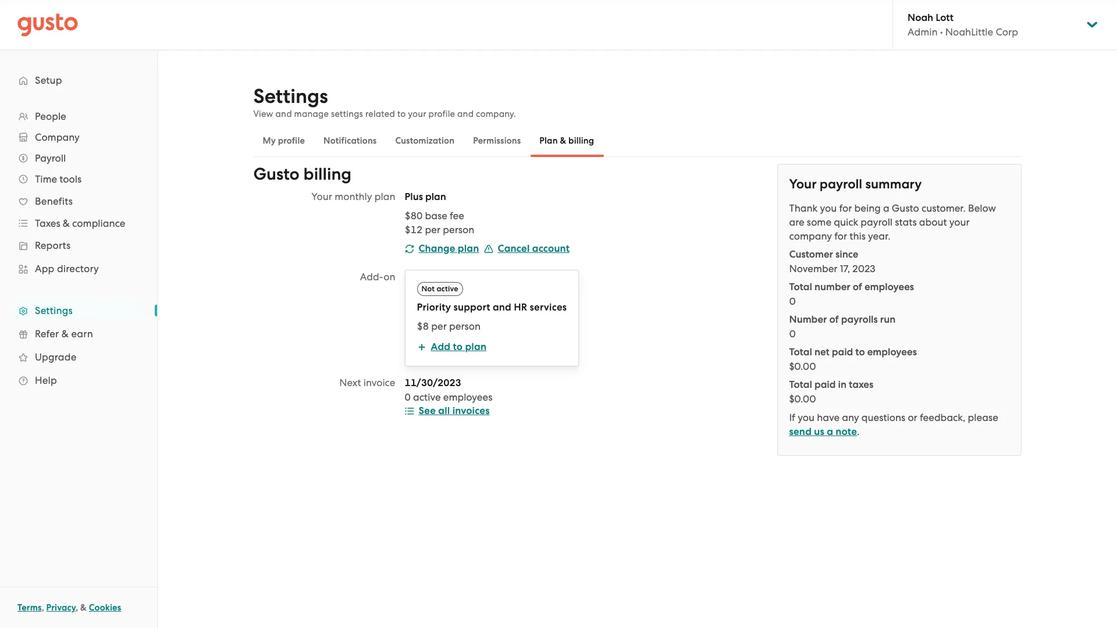 Task type: describe. For each thing, give the bounding box(es) containing it.
tools
[[60, 173, 82, 185]]

not
[[422, 285, 435, 293]]

this
[[850, 231, 866, 242]]

permissions
[[473, 136, 521, 146]]

settings for settings
[[35, 305, 73, 317]]

notifications button
[[314, 127, 386, 155]]

account
[[532, 243, 570, 255]]

company.
[[476, 109, 516, 119]]

company
[[790, 231, 832, 242]]

taxes & compliance
[[35, 218, 125, 229]]

and for settings
[[276, 109, 292, 119]]

total for total paid in taxes
[[790, 379, 813, 391]]

priority support and hr services element
[[405, 270, 579, 367]]

reports
[[35, 240, 71, 251]]

add-
[[360, 271, 384, 283]]

refer
[[35, 328, 59, 340]]

to inside the total net paid to employees $0.00
[[856, 346, 865, 359]]

upgrade link
[[12, 347, 146, 368]]

•
[[941, 26, 943, 38]]

refer & earn link
[[12, 324, 146, 345]]

home image
[[17, 13, 78, 36]]

$12
[[405, 224, 423, 236]]

gusto inside thank you for being a gusto customer. below are some quick payroll stats about your company for this year.
[[892, 203, 920, 214]]

$80
[[405, 210, 423, 222]]

related
[[366, 109, 395, 119]]

cancel account link
[[484, 243, 570, 255]]

thank
[[790, 203, 818, 214]]

taxes & compliance button
[[12, 213, 146, 234]]

upgrade
[[35, 352, 77, 363]]

priority support and hr services
[[417, 302, 567, 314]]

employees for total number of employees
[[865, 281, 915, 293]]

company
[[35, 132, 80, 143]]

app
[[35, 263, 54, 275]]

list for your payroll summary
[[790, 248, 1010, 406]]

of inside total number of employees 0
[[853, 281, 863, 293]]

person inside $80 base fee $12 per person
[[443, 224, 475, 236]]

settings tabs tab list
[[254, 125, 1022, 157]]

gusto navigation element
[[0, 50, 157, 411]]

see all invoices link
[[405, 405, 668, 419]]

& for compliance
[[63, 218, 70, 229]]

terms
[[17, 603, 42, 614]]

profile inside settings view and manage settings related to your profile and company.
[[429, 109, 455, 119]]

$80 base fee $12 per person
[[405, 210, 475, 236]]

invoices
[[453, 405, 490, 417]]

plan & billing button
[[531, 127, 604, 155]]

your monthly plan
[[312, 191, 396, 203]]

not active
[[422, 285, 458, 293]]

taxes
[[35, 218, 60, 229]]

customization
[[396, 136, 455, 146]]

thank you for being a gusto customer. below are some quick payroll stats about your company for this year.
[[790, 203, 997, 242]]

customer.
[[922, 203, 966, 214]]

all
[[439, 405, 450, 417]]

company button
[[12, 127, 146, 148]]

lott
[[936, 12, 954, 24]]

directory
[[57, 263, 99, 275]]

time
[[35, 173, 57, 185]]

note
[[836, 426, 858, 438]]

total for total number of employees
[[790, 281, 813, 293]]

setup
[[35, 75, 62, 86]]

list containing people
[[0, 106, 157, 392]]

people button
[[12, 106, 146, 127]]

stats
[[895, 217, 917, 228]]

total number of employees 0
[[790, 281, 915, 307]]

plan up base
[[426, 191, 446, 203]]

my
[[263, 136, 276, 146]]

& for earn
[[62, 328, 69, 340]]

manage
[[294, 109, 329, 119]]

number
[[815, 281, 851, 293]]

noahlittle
[[946, 26, 994, 38]]

add-on
[[360, 271, 396, 283]]

any
[[843, 412, 860, 424]]

cookies
[[89, 603, 121, 614]]

plan
[[540, 136, 558, 146]]

year.
[[869, 231, 891, 242]]

change plan link
[[405, 243, 479, 255]]

total net paid to employees $0.00
[[790, 346, 917, 373]]

privacy link
[[46, 603, 76, 614]]

number of payrolls run 0
[[790, 314, 896, 340]]

feedback,
[[920, 412, 966, 424]]

invoice
[[364, 377, 396, 389]]

add to plan link
[[417, 341, 567, 355]]

privacy
[[46, 603, 76, 614]]

per inside 'priority support and hr services' element
[[431, 321, 447, 332]]

monthly
[[335, 191, 372, 203]]

a inside if you have any questions or feedback, please send us a note .
[[827, 426, 834, 438]]

view
[[254, 109, 273, 119]]

0 for total
[[790, 296, 796, 307]]

see all invoices
[[419, 405, 490, 417]]

help link
[[12, 370, 146, 391]]

notifications
[[324, 136, 377, 146]]

admin
[[908, 26, 938, 38]]

customer
[[790, 249, 834, 261]]

customer since november 17, 2023
[[790, 249, 876, 275]]



Task type: vqa. For each thing, say whether or not it's contained in the screenshot.
$40 BASE FEE $6 PER PERSON
no



Task type: locate. For each thing, give the bounding box(es) containing it.
total down november at top
[[790, 281, 813, 293]]

1 vertical spatial employees
[[868, 346, 917, 359]]

settings inside settings view and manage settings related to your profile and company.
[[254, 84, 328, 108]]

change
[[419, 243, 456, 255]]

gusto up stats on the top right of page
[[892, 203, 920, 214]]

2023
[[853, 263, 876, 275]]

of down 2023
[[853, 281, 863, 293]]

your down gusto billing
[[312, 191, 332, 203]]

0 horizontal spatial settings
[[35, 305, 73, 317]]

& inside 'link'
[[62, 328, 69, 340]]

employees inside '11/30/2023 0 active employees'
[[443, 392, 493, 403]]

payroll up year.
[[861, 217, 893, 228]]

plan right change
[[458, 243, 479, 255]]

&
[[560, 136, 567, 146], [63, 218, 70, 229], [62, 328, 69, 340], [80, 603, 87, 614]]

gusto down my
[[254, 164, 300, 185]]

employees down 2023
[[865, 281, 915, 293]]

1 horizontal spatial billing
[[569, 136, 595, 146]]

time tools button
[[12, 169, 146, 190]]

paid inside the total net paid to employees $0.00
[[832, 346, 854, 359]]

1 vertical spatial your
[[950, 217, 970, 228]]

& for billing
[[560, 136, 567, 146]]

taxes
[[849, 379, 874, 391]]

terms link
[[17, 603, 42, 614]]

billing inside button
[[569, 136, 595, 146]]

1 vertical spatial per
[[431, 321, 447, 332]]

my profile button
[[254, 127, 314, 155]]

0 horizontal spatial profile
[[278, 136, 305, 146]]

0 inside total number of employees 0
[[790, 296, 796, 307]]

for
[[840, 203, 852, 214], [835, 231, 848, 242]]

to right related on the left top
[[398, 109, 406, 119]]

see
[[419, 405, 436, 417]]

payroll
[[35, 153, 66, 164]]

1 horizontal spatial and
[[458, 109, 474, 119]]

some
[[807, 217, 832, 228]]

1 vertical spatial for
[[835, 231, 848, 242]]

1 vertical spatial you
[[798, 412, 815, 424]]

2 horizontal spatial list
[[790, 248, 1010, 406]]

0 horizontal spatial ,
[[42, 603, 44, 614]]

of inside number of payrolls run 0
[[830, 314, 839, 326]]

$0.00 inside the total net paid to employees $0.00
[[790, 361, 816, 373]]

settings up "refer"
[[35, 305, 73, 317]]

you up "some"
[[820, 203, 837, 214]]

gusto
[[254, 164, 300, 185], [892, 203, 920, 214]]

& right plan
[[560, 136, 567, 146]]

add to plan
[[431, 341, 487, 353]]

, left the 'cookies' button
[[76, 603, 78, 614]]

and right view
[[276, 109, 292, 119]]

1 vertical spatial active
[[413, 392, 441, 403]]

, left the 'privacy' link
[[42, 603, 44, 614]]

fee
[[450, 210, 464, 222]]

hr
[[514, 302, 528, 314]]

settings inside list
[[35, 305, 73, 317]]

are
[[790, 217, 805, 228]]

1 vertical spatial profile
[[278, 136, 305, 146]]

list containing $80 base fee
[[405, 209, 668, 237]]

you for some
[[820, 203, 837, 214]]

your
[[790, 176, 817, 192], [312, 191, 332, 203]]

2 horizontal spatial and
[[493, 302, 512, 314]]

$0.00 down the net
[[790, 361, 816, 373]]

plus
[[405, 191, 423, 203]]

1 vertical spatial a
[[827, 426, 834, 438]]

,
[[42, 603, 44, 614], [76, 603, 78, 614]]

total left the net
[[790, 346, 813, 359]]

0 down 11/30/2023
[[405, 392, 411, 403]]

a right being
[[884, 203, 890, 214]]

1 horizontal spatial settings
[[254, 84, 328, 108]]

paid inside total paid in taxes $0.00
[[815, 379, 836, 391]]

compliance
[[72, 218, 125, 229]]

cancel
[[498, 243, 530, 255]]

total inside total paid in taxes $0.00
[[790, 379, 813, 391]]

0 vertical spatial you
[[820, 203, 837, 214]]

you inside thank you for being a gusto customer. below are some quick payroll stats about your company for this year.
[[820, 203, 837, 214]]

$0.00 up if
[[790, 394, 816, 405]]

0 up number
[[790, 296, 796, 307]]

total
[[790, 281, 813, 293], [790, 346, 813, 359], [790, 379, 813, 391]]

payroll up being
[[820, 176, 863, 192]]

employees for 11/30/2023
[[443, 392, 493, 403]]

1 , from the left
[[42, 603, 44, 614]]

benefits
[[35, 196, 73, 207]]

11/30/2023 0 active employees
[[405, 377, 493, 403]]

employees up invoices on the bottom of the page
[[443, 392, 493, 403]]

0 vertical spatial a
[[884, 203, 890, 214]]

billing up monthly
[[304, 164, 352, 185]]

0
[[790, 296, 796, 307], [790, 328, 796, 340], [405, 392, 411, 403]]

plan inside 'priority support and hr services' element
[[465, 341, 487, 353]]

billing right plan
[[569, 136, 595, 146]]

1 horizontal spatial list
[[405, 209, 668, 237]]

support
[[454, 302, 491, 314]]

settings view and manage settings related to your profile and company.
[[254, 84, 516, 119]]

0 down number
[[790, 328, 796, 340]]

you for us
[[798, 412, 815, 424]]

a right us
[[827, 426, 834, 438]]

0 horizontal spatial and
[[276, 109, 292, 119]]

and for priority
[[493, 302, 512, 314]]

number
[[790, 314, 827, 326]]

settings up manage
[[254, 84, 328, 108]]

profile up customization button
[[429, 109, 455, 119]]

settings for settings view and manage settings related to your profile and company.
[[254, 84, 328, 108]]

per down base
[[425, 224, 441, 236]]

0 vertical spatial 0
[[790, 296, 796, 307]]

0 vertical spatial paid
[[832, 346, 854, 359]]

plan left plus at top
[[375, 191, 396, 203]]

about
[[920, 217, 947, 228]]

terms , privacy , & cookies
[[17, 603, 121, 614]]

1 horizontal spatial your
[[950, 217, 970, 228]]

0 vertical spatial your
[[408, 109, 427, 119]]

total for total net paid to employees
[[790, 346, 813, 359]]

to
[[398, 109, 406, 119], [453, 341, 463, 353], [856, 346, 865, 359]]

to down number of payrolls run 0 on the right of the page
[[856, 346, 865, 359]]

or
[[908, 412, 918, 424]]

0 horizontal spatial to
[[398, 109, 406, 119]]

per
[[425, 224, 441, 236], [431, 321, 447, 332]]

2 vertical spatial total
[[790, 379, 813, 391]]

your
[[408, 109, 427, 119], [950, 217, 970, 228]]

active inside 'priority support and hr services' element
[[437, 285, 458, 293]]

to inside add to plan link
[[453, 341, 463, 353]]

paid right the net
[[832, 346, 854, 359]]

active
[[437, 285, 458, 293], [413, 392, 441, 403]]

of left payrolls
[[830, 314, 839, 326]]

1 horizontal spatial a
[[884, 203, 890, 214]]

2 horizontal spatial to
[[856, 346, 865, 359]]

please
[[968, 412, 999, 424]]

settings
[[331, 109, 363, 119]]

a
[[884, 203, 890, 214], [827, 426, 834, 438]]

send
[[790, 426, 812, 438]]

on
[[384, 271, 396, 283]]

setup link
[[12, 70, 146, 91]]

2 , from the left
[[76, 603, 78, 614]]

settings link
[[12, 300, 146, 321]]

employees down run
[[868, 346, 917, 359]]

payrolls
[[842, 314, 878, 326]]

0 horizontal spatial list
[[0, 106, 157, 392]]

1 vertical spatial 0
[[790, 328, 796, 340]]

for down quick on the right top
[[835, 231, 848, 242]]

0 horizontal spatial billing
[[304, 164, 352, 185]]

your up thank
[[790, 176, 817, 192]]

1 $0.00 from the top
[[790, 361, 816, 373]]

& inside button
[[560, 136, 567, 146]]

1 vertical spatial gusto
[[892, 203, 920, 214]]

total inside the total net paid to employees $0.00
[[790, 346, 813, 359]]

1 vertical spatial settings
[[35, 305, 73, 317]]

2 $0.00 from the top
[[790, 394, 816, 405]]

1 horizontal spatial ,
[[76, 603, 78, 614]]

0 horizontal spatial your
[[408, 109, 427, 119]]

1 vertical spatial payroll
[[861, 217, 893, 228]]

plan down $8 per person
[[465, 341, 487, 353]]

payroll inside thank you for being a gusto customer. below are some quick payroll stats about your company for this year.
[[861, 217, 893, 228]]

earn
[[71, 328, 93, 340]]

list containing customer since
[[790, 248, 1010, 406]]

0 vertical spatial for
[[840, 203, 852, 214]]

your for your monthly plan
[[312, 191, 332, 203]]

1 horizontal spatial to
[[453, 341, 463, 353]]

your inside settings view and manage settings related to your profile and company.
[[408, 109, 427, 119]]

list for your monthly plan
[[405, 209, 668, 237]]

1 vertical spatial of
[[830, 314, 839, 326]]

reports link
[[12, 235, 146, 256]]

you right if
[[798, 412, 815, 424]]

people
[[35, 111, 66, 122]]

settings
[[254, 84, 328, 108], [35, 305, 73, 317]]

and left "hr"
[[493, 302, 512, 314]]

& inside dropdown button
[[63, 218, 70, 229]]

0 vertical spatial employees
[[865, 281, 915, 293]]

send us a note link
[[790, 426, 858, 438]]

& right the taxes
[[63, 218, 70, 229]]

benefits link
[[12, 191, 146, 212]]

your up customization button
[[408, 109, 427, 119]]

0 inside '11/30/2023 0 active employees'
[[405, 392, 411, 403]]

help
[[35, 375, 57, 387]]

in
[[839, 379, 847, 391]]

list
[[0, 106, 157, 392], [405, 209, 668, 237], [790, 248, 1010, 406]]

1 horizontal spatial profile
[[429, 109, 455, 119]]

active inside '11/30/2023 0 active employees'
[[413, 392, 441, 403]]

17,
[[840, 263, 851, 275]]

1 vertical spatial $0.00
[[790, 394, 816, 405]]

your down the customer.
[[950, 217, 970, 228]]

1 vertical spatial paid
[[815, 379, 836, 391]]

1 horizontal spatial your
[[790, 176, 817, 192]]

person down fee
[[443, 224, 475, 236]]

0 vertical spatial total
[[790, 281, 813, 293]]

plan & billing
[[540, 136, 595, 146]]

0 vertical spatial of
[[853, 281, 863, 293]]

gusto billing
[[254, 164, 352, 185]]

your for your payroll summary
[[790, 176, 817, 192]]

run
[[881, 314, 896, 326]]

a inside thank you for being a gusto customer. below are some quick payroll stats about your company for this year.
[[884, 203, 890, 214]]

0 vertical spatial $0.00
[[790, 361, 816, 373]]

0 horizontal spatial your
[[312, 191, 332, 203]]

1 vertical spatial person
[[449, 321, 481, 332]]

0 vertical spatial gusto
[[254, 164, 300, 185]]

to inside settings view and manage settings related to your profile and company.
[[398, 109, 406, 119]]

0 vertical spatial per
[[425, 224, 441, 236]]

0 horizontal spatial you
[[798, 412, 815, 424]]

total up if
[[790, 379, 813, 391]]

billing
[[569, 136, 595, 146], [304, 164, 352, 185]]

and left company. on the left top
[[458, 109, 474, 119]]

$0.00 inside total paid in taxes $0.00
[[790, 394, 816, 405]]

employees inside the total net paid to employees $0.00
[[868, 346, 917, 359]]

below
[[969, 203, 997, 214]]

active up see
[[413, 392, 441, 403]]

3 total from the top
[[790, 379, 813, 391]]

0 vertical spatial payroll
[[820, 176, 863, 192]]

questions
[[862, 412, 906, 424]]

active right the not at top left
[[437, 285, 458, 293]]

& left the 'cookies' button
[[80, 603, 87, 614]]

1 vertical spatial billing
[[304, 164, 352, 185]]

your inside thank you for being a gusto customer. below are some quick payroll stats about your company for this year.
[[950, 217, 970, 228]]

total paid in taxes $0.00
[[790, 379, 874, 405]]

us
[[815, 426, 825, 438]]

profile right my
[[278, 136, 305, 146]]

priority
[[417, 302, 451, 314]]

0 inside number of payrolls run 0
[[790, 328, 796, 340]]

0 for number
[[790, 328, 796, 340]]

you inside if you have any questions or feedback, please send us a note .
[[798, 412, 815, 424]]

2 vertical spatial employees
[[443, 392, 493, 403]]

app directory
[[35, 263, 99, 275]]

2 vertical spatial 0
[[405, 392, 411, 403]]

0 horizontal spatial gusto
[[254, 164, 300, 185]]

per right $8
[[431, 321, 447, 332]]

1 horizontal spatial of
[[853, 281, 863, 293]]

0 horizontal spatial a
[[827, 426, 834, 438]]

cancel account
[[498, 243, 570, 255]]

1 horizontal spatial you
[[820, 203, 837, 214]]

payroll button
[[12, 148, 146, 169]]

paid left in
[[815, 379, 836, 391]]

0 horizontal spatial of
[[830, 314, 839, 326]]

employees inside total number of employees 0
[[865, 281, 915, 293]]

november
[[790, 263, 838, 275]]

& left earn
[[62, 328, 69, 340]]

0 vertical spatial billing
[[569, 136, 595, 146]]

$8 per person
[[417, 321, 481, 332]]

0 vertical spatial profile
[[429, 109, 455, 119]]

my profile
[[263, 136, 305, 146]]

if you have any questions or feedback, please send us a note .
[[790, 412, 999, 438]]

1 vertical spatial total
[[790, 346, 813, 359]]

profile inside button
[[278, 136, 305, 146]]

1 total from the top
[[790, 281, 813, 293]]

11/30/2023 list
[[405, 376, 668, 405]]

.
[[858, 426, 860, 438]]

1 horizontal spatial gusto
[[892, 203, 920, 214]]

0 vertical spatial settings
[[254, 84, 328, 108]]

0 vertical spatial person
[[443, 224, 475, 236]]

add
[[431, 341, 451, 353]]

total inside total number of employees 0
[[790, 281, 813, 293]]

0 vertical spatial active
[[437, 285, 458, 293]]

2 total from the top
[[790, 346, 813, 359]]

to right add
[[453, 341, 463, 353]]

person inside 'priority support and hr services' element
[[449, 321, 481, 332]]

for up quick on the right top
[[840, 203, 852, 214]]

per inside $80 base fee $12 per person
[[425, 224, 441, 236]]

customization button
[[386, 127, 464, 155]]

person down support
[[449, 321, 481, 332]]

base
[[425, 210, 448, 222]]

$8
[[417, 321, 429, 332]]



